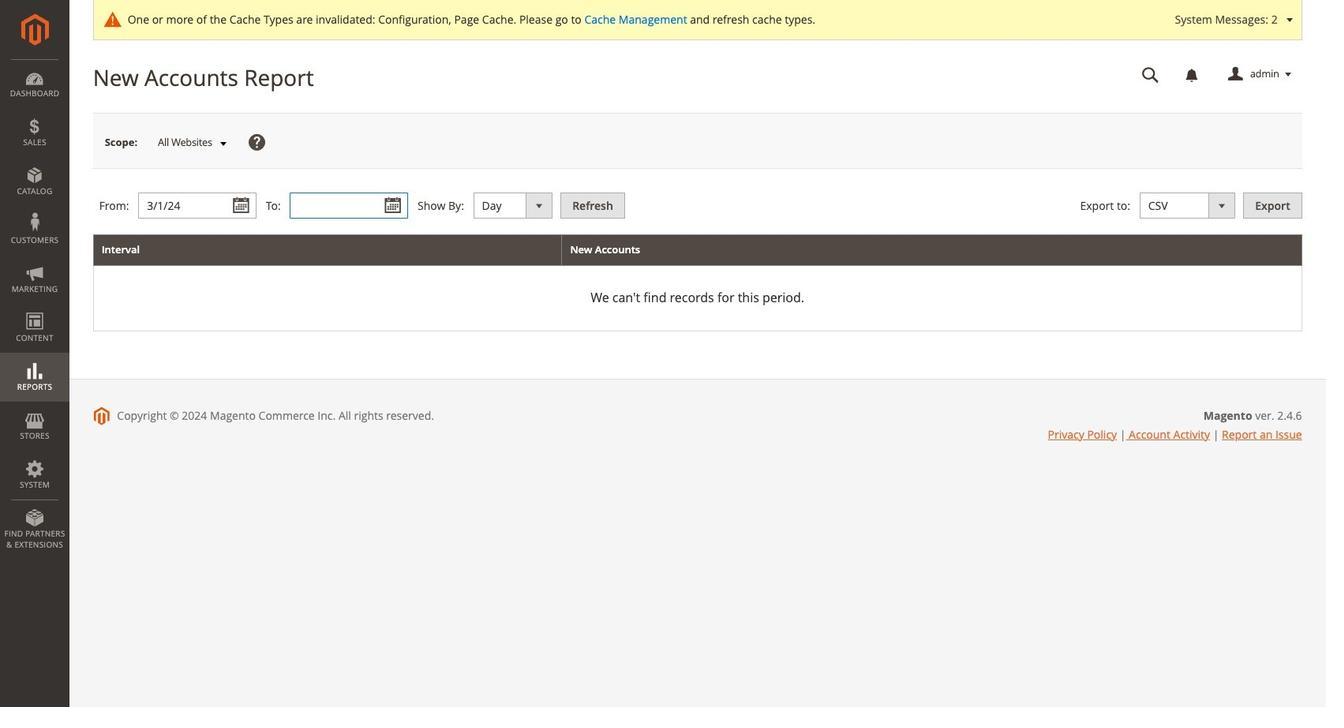 Task type: locate. For each thing, give the bounding box(es) containing it.
menu bar
[[0, 59, 69, 558]]

None text field
[[290, 193, 409, 219]]

magento admin panel image
[[21, 13, 49, 46]]

None text field
[[1131, 61, 1171, 88], [138, 193, 257, 219], [1131, 61, 1171, 88], [138, 193, 257, 219]]



